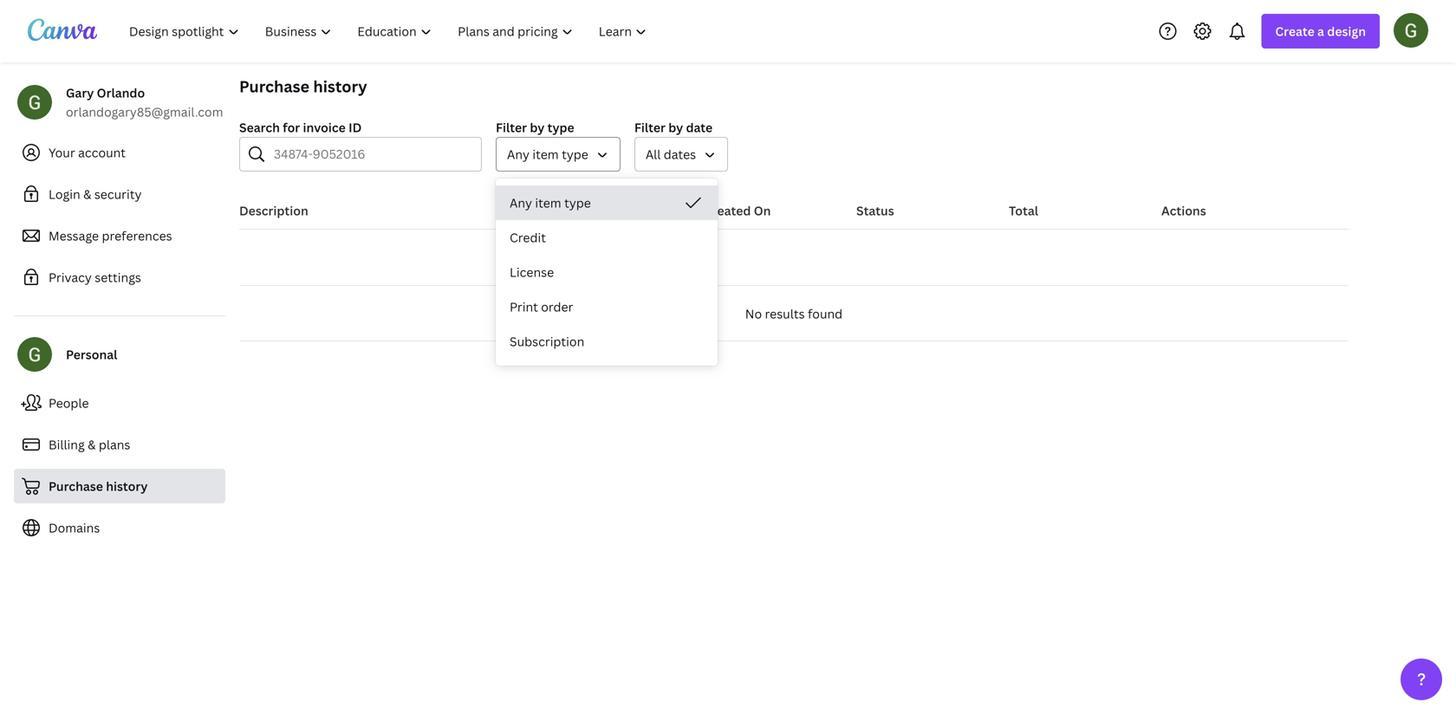 Task type: vqa. For each thing, say whether or not it's contained in the screenshot.
&
yes



Task type: describe. For each thing, give the bounding box(es) containing it.
license button
[[496, 255, 718, 289]]

privacy settings
[[49, 269, 141, 286]]

message preferences link
[[14, 218, 225, 253]]

all
[[646, 146, 661, 163]]

settings
[[95, 269, 141, 286]]

no results found
[[745, 306, 843, 322]]

0 vertical spatial history
[[313, 76, 367, 97]]

orlandogary85@gmail.com
[[66, 104, 223, 120]]

login & security link
[[14, 177, 225, 211]]

login & security
[[49, 186, 142, 202]]

print order
[[510, 299, 573, 315]]

no
[[745, 306, 762, 322]]

order
[[541, 299, 573, 315]]

people
[[49, 395, 89, 411]]

status
[[856, 202, 894, 219]]

to
[[588, 202, 602, 219]]

domains
[[49, 520, 100, 536]]

filter by date
[[634, 119, 713, 136]]

credit option
[[496, 220, 718, 255]]

your account link
[[14, 135, 225, 170]]

domains link
[[14, 510, 225, 545]]

print order button
[[496, 289, 718, 324]]

purchase history link
[[14, 469, 225, 504]]

description
[[239, 202, 308, 219]]

orlando
[[97, 85, 145, 101]]

people link
[[14, 386, 225, 420]]

print
[[510, 299, 538, 315]]

history inside "link"
[[106, 478, 148, 494]]

search
[[239, 119, 280, 136]]

your
[[49, 144, 75, 161]]

billing & plans
[[49, 436, 130, 453]]

purchase history inside "link"
[[49, 478, 148, 494]]

id
[[348, 119, 362, 136]]

subscription option
[[496, 324, 718, 359]]

item inside option
[[535, 195, 561, 211]]

privacy
[[49, 269, 92, 286]]

dates
[[664, 146, 696, 163]]

all dates
[[646, 146, 696, 163]]

billed to
[[551, 202, 602, 219]]

type inside option
[[564, 195, 591, 211]]

billing
[[49, 436, 85, 453]]

search for invoice id
[[239, 119, 362, 136]]

create
[[1275, 23, 1315, 39]]

any item type inside option
[[510, 195, 591, 211]]

license option
[[496, 255, 718, 289]]

created on
[[704, 202, 771, 219]]

& for billing
[[88, 436, 96, 453]]



Task type: locate. For each thing, give the bounding box(es) containing it.
purchase
[[239, 76, 310, 97], [49, 478, 103, 494]]

0 vertical spatial purchase history
[[239, 76, 367, 97]]

0 vertical spatial purchase
[[239, 76, 310, 97]]

account
[[78, 144, 126, 161]]

item
[[532, 146, 559, 163], [535, 195, 561, 211]]

0 vertical spatial any
[[507, 146, 530, 163]]

1 by from the left
[[530, 119, 545, 136]]

invoice
[[303, 119, 346, 136]]

billing & plans link
[[14, 427, 225, 462]]

any item type up credit
[[510, 195, 591, 211]]

1 filter from the left
[[496, 119, 527, 136]]

filter for filter by date
[[634, 119, 666, 136]]

list box
[[496, 185, 718, 359]]

history down billing & plans link
[[106, 478, 148, 494]]

type
[[547, 119, 574, 136], [562, 146, 588, 163], [564, 195, 591, 211]]

purchase inside "link"
[[49, 478, 103, 494]]

license
[[510, 264, 554, 280]]

billed
[[551, 202, 585, 219]]

create a design
[[1275, 23, 1366, 39]]

by left date
[[668, 119, 683, 136]]

item up credit
[[535, 195, 561, 211]]

any item type
[[507, 146, 588, 163], [510, 195, 591, 211]]

purchase history up search for invoice id
[[239, 76, 367, 97]]

0 vertical spatial type
[[547, 119, 574, 136]]

0 vertical spatial any item type
[[507, 146, 588, 163]]

history
[[313, 76, 367, 97], [106, 478, 148, 494]]

& right login
[[83, 186, 91, 202]]

1 vertical spatial type
[[562, 146, 588, 163]]

preferences
[[102, 228, 172, 244]]

0 vertical spatial item
[[532, 146, 559, 163]]

1 horizontal spatial by
[[668, 119, 683, 136]]

message preferences
[[49, 228, 172, 244]]

subscription
[[510, 333, 584, 350]]

credit button
[[496, 220, 718, 255]]

any item type button
[[496, 185, 718, 220]]

0 horizontal spatial purchase history
[[49, 478, 148, 494]]

a
[[1317, 23, 1324, 39]]

filter
[[496, 119, 527, 136], [634, 119, 666, 136]]

any item type down filter by type
[[507, 146, 588, 163]]

Any item type button
[[496, 137, 620, 172]]

purchase up domains
[[49, 478, 103, 494]]

plans
[[99, 436, 130, 453]]

purchase history down billing & plans
[[49, 478, 148, 494]]

gary
[[66, 85, 94, 101]]

purchase history
[[239, 76, 367, 97], [49, 478, 148, 494]]

Search for invoice ID text field
[[274, 138, 471, 171]]

All dates button
[[634, 137, 728, 172]]

any inside any item type option
[[510, 195, 532, 211]]

date
[[686, 119, 713, 136]]

created
[[704, 202, 751, 219]]

1 horizontal spatial purchase
[[239, 76, 310, 97]]

& for login
[[83, 186, 91, 202]]

filter up any item type button
[[496, 119, 527, 136]]

1 vertical spatial purchase history
[[49, 478, 148, 494]]

your account
[[49, 144, 126, 161]]

list box containing any item type
[[496, 185, 718, 359]]

personal
[[66, 346, 117, 363]]

any down filter by type
[[507, 146, 530, 163]]

2 filter from the left
[[634, 119, 666, 136]]

0 horizontal spatial by
[[530, 119, 545, 136]]

any item type option
[[496, 185, 718, 220]]

& left plans
[[88, 436, 96, 453]]

by for type
[[530, 119, 545, 136]]

1 vertical spatial any
[[510, 195, 532, 211]]

item down filter by type
[[532, 146, 559, 163]]

0 horizontal spatial purchase
[[49, 478, 103, 494]]

1 vertical spatial purchase
[[49, 478, 103, 494]]

for
[[283, 119, 300, 136]]

0 horizontal spatial history
[[106, 478, 148, 494]]

credit
[[510, 229, 546, 246]]

any
[[507, 146, 530, 163], [510, 195, 532, 211]]

by for date
[[668, 119, 683, 136]]

0 horizontal spatial filter
[[496, 119, 527, 136]]

&
[[83, 186, 91, 202], [88, 436, 96, 453]]

security
[[94, 186, 142, 202]]

0 vertical spatial &
[[83, 186, 91, 202]]

filter by type
[[496, 119, 574, 136]]

2 vertical spatial type
[[564, 195, 591, 211]]

design
[[1327, 23, 1366, 39]]

1 vertical spatial history
[[106, 478, 148, 494]]

purchase up search
[[239, 76, 310, 97]]

message
[[49, 228, 99, 244]]

1 vertical spatial &
[[88, 436, 96, 453]]

print order option
[[496, 289, 718, 324]]

by up any item type button
[[530, 119, 545, 136]]

2 by from the left
[[668, 119, 683, 136]]

history up id
[[313, 76, 367, 97]]

by
[[530, 119, 545, 136], [668, 119, 683, 136]]

results
[[765, 306, 805, 322]]

found
[[808, 306, 843, 322]]

create a design button
[[1261, 14, 1380, 49]]

filter up all
[[634, 119, 666, 136]]

1 vertical spatial item
[[535, 195, 561, 211]]

total
[[1009, 202, 1038, 219]]

on
[[754, 202, 771, 219]]

1 horizontal spatial filter
[[634, 119, 666, 136]]

1 vertical spatial any item type
[[510, 195, 591, 211]]

gary orlando orlandogary85@gmail.com
[[66, 85, 223, 120]]

filter for filter by type
[[496, 119, 527, 136]]

privacy settings link
[[14, 260, 225, 295]]

1 horizontal spatial history
[[313, 76, 367, 97]]

login
[[49, 186, 80, 202]]

top level navigation element
[[118, 14, 662, 49]]

any up credit
[[510, 195, 532, 211]]

1 horizontal spatial purchase history
[[239, 76, 367, 97]]

subscription button
[[496, 324, 718, 359]]

actions
[[1161, 202, 1206, 219]]

gary orlando image
[[1394, 13, 1428, 47]]



